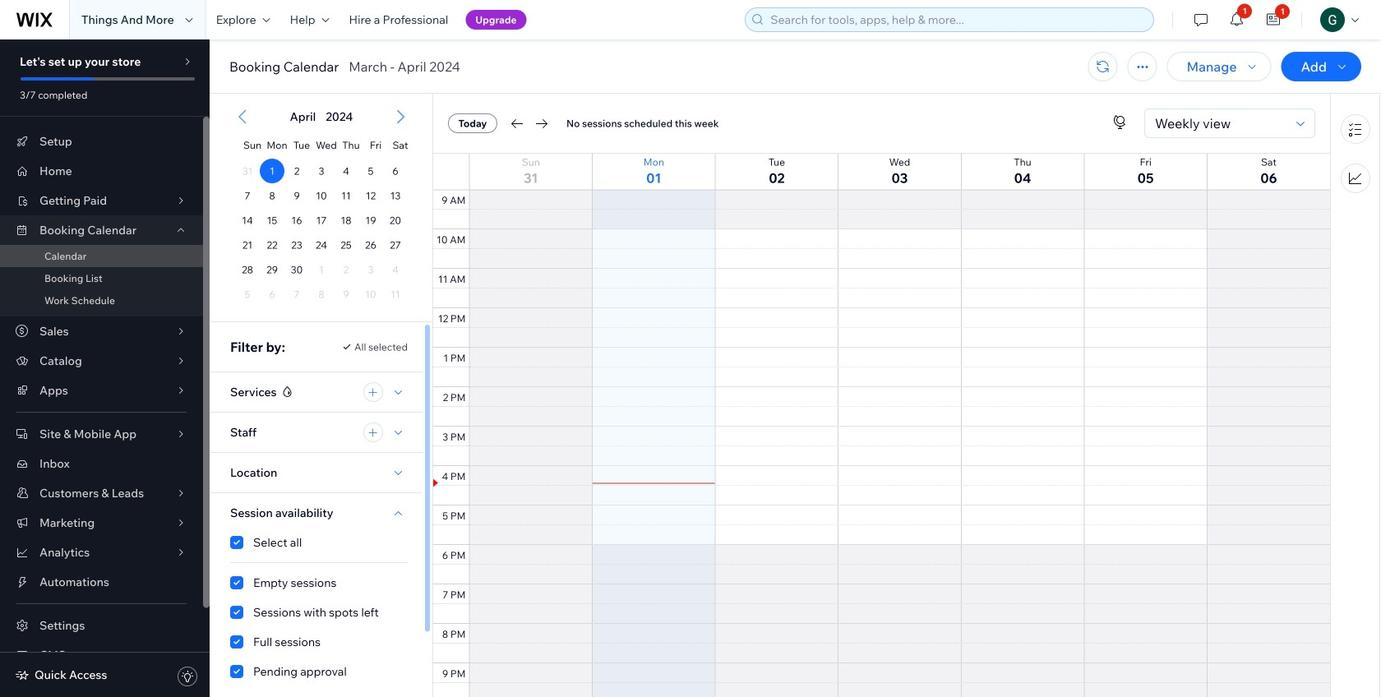 Task type: describe. For each thing, give the bounding box(es) containing it.
sidebar element
[[0, 39, 210, 698]]



Task type: locate. For each thing, give the bounding box(es) containing it.
None field
[[1151, 109, 1292, 137]]

menu
[[1332, 104, 1380, 203]]

Search for tools, apps, help & more... field
[[766, 8, 1149, 31]]

monday, april 1, 2024 cell
[[260, 159, 285, 183]]

row group
[[220, 159, 423, 322]]

None checkbox
[[230, 533, 408, 553], [230, 662, 408, 682], [230, 533, 408, 553], [230, 662, 408, 682]]

grid
[[433, 0, 1331, 698], [220, 95, 423, 322]]

None checkbox
[[230, 573, 408, 593], [230, 603, 408, 623], [230, 633, 408, 652], [230, 573, 408, 593], [230, 603, 408, 623], [230, 633, 408, 652]]

alert
[[285, 109, 358, 124]]

1 horizontal spatial grid
[[433, 0, 1331, 698]]

row
[[240, 129, 413, 159], [433, 154, 1331, 190], [235, 159, 408, 183], [235, 183, 408, 208], [235, 208, 408, 233], [235, 233, 408, 257], [235, 257, 408, 282], [235, 282, 408, 307]]

0 horizontal spatial grid
[[220, 95, 423, 322]]



Task type: vqa. For each thing, say whether or not it's contained in the screenshot.
'alert'
yes



